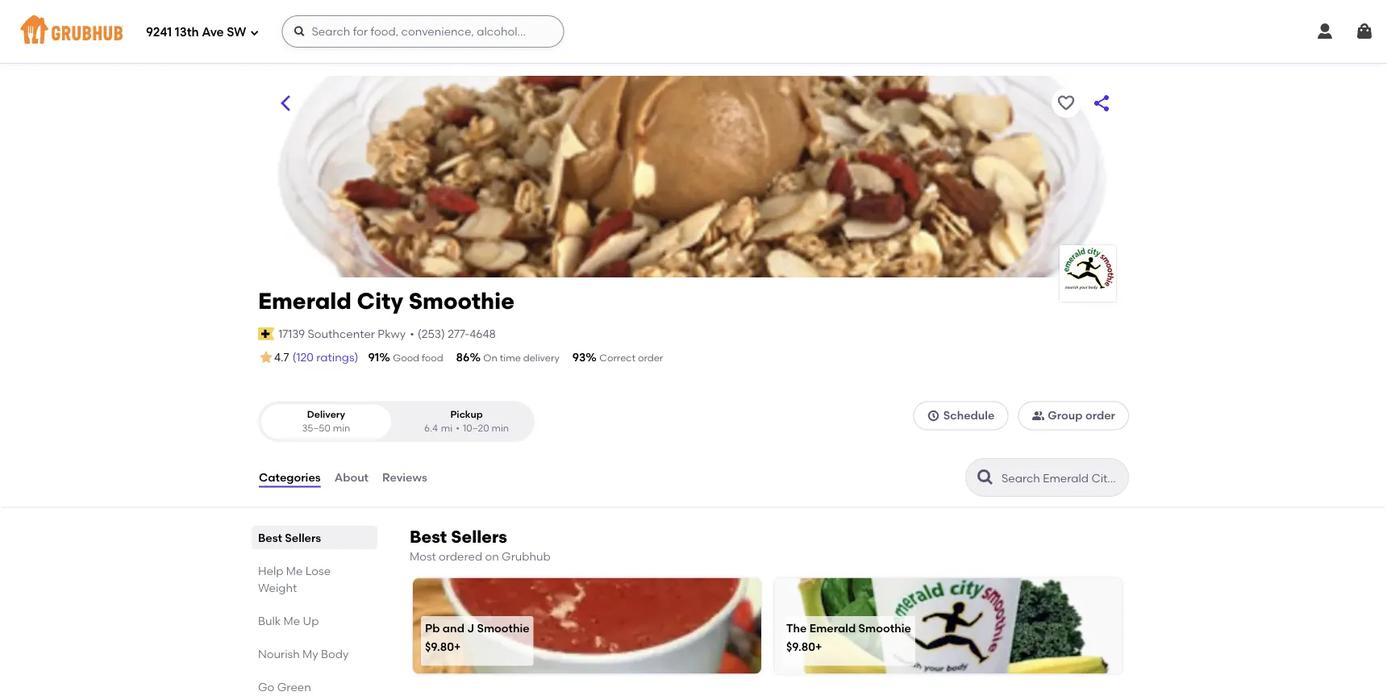 Task type: describe. For each thing, give the bounding box(es) containing it.
correct
[[600, 352, 636, 364]]

the emerald smoothie $9.80 +
[[786, 621, 911, 654]]

green
[[277, 680, 311, 694]]

on time delivery
[[483, 352, 560, 364]]

9241 13th ave sw
[[146, 25, 246, 40]]

food
[[422, 352, 443, 364]]

and
[[443, 621, 465, 635]]

nourish my body
[[258, 647, 349, 661]]

pkwy
[[378, 327, 406, 341]]

go green tab
[[258, 678, 371, 695]]

on
[[485, 550, 499, 563]]

Search Emerald City Smoothie search field
[[1000, 470, 1124, 486]]

delivery
[[523, 352, 560, 364]]

bulk me up
[[258, 614, 319, 628]]

up
[[303, 614, 319, 628]]

(253) 277-4648 button
[[418, 326, 496, 342]]

people icon image
[[1032, 409, 1045, 422]]

go green
[[258, 680, 311, 694]]

6.4
[[424, 422, 438, 434]]

bulk me up tab
[[258, 612, 371, 629]]

Search for food, convenience, alcohol... search field
[[282, 15, 564, 48]]

share icon image
[[1092, 94, 1111, 113]]

10–20
[[463, 422, 489, 434]]

smoothie inside pb and j smoothie $9.80 +
[[477, 621, 530, 635]]

good
[[393, 352, 419, 364]]

pb
[[425, 621, 440, 635]]

best for best sellers most ordered on grubhub
[[410, 527, 447, 547]]

93
[[572, 350, 586, 364]]

ave
[[202, 25, 224, 40]]

17139 southcenter pkwy
[[278, 327, 406, 341]]

caret left icon image
[[276, 94, 295, 113]]

min inside delivery 35–50 min
[[333, 422, 350, 434]]

go
[[258, 680, 274, 694]]

$9.80 inside the emerald smoothie $9.80 +
[[786, 640, 815, 654]]

+ inside the emerald smoothie $9.80 +
[[815, 640, 822, 654]]

order for group order
[[1086, 409, 1115, 422]]

option group containing delivery 35–50 min
[[258, 401, 535, 442]]

bulk
[[258, 614, 281, 628]]

35–50
[[302, 422, 330, 434]]

svg image
[[250, 28, 259, 38]]

main navigation navigation
[[0, 0, 1387, 63]]

nourish
[[258, 647, 300, 661]]

star icon image
[[258, 349, 274, 365]]

save this restaurant image
[[1057, 94, 1076, 113]]

help me lose weight tab
[[258, 562, 371, 596]]

about
[[334, 471, 369, 484]]

j
[[467, 621, 474, 635]]

nourish my body tab
[[258, 645, 371, 662]]

best sellers most ordered on grubhub
[[410, 527, 551, 563]]

on
[[483, 352, 497, 364]]

reviews button
[[382, 449, 428, 507]]

body
[[321, 647, 349, 661]]

southcenter
[[308, 327, 375, 341]]

17139 southcenter pkwy button
[[278, 325, 407, 343]]

9241
[[146, 25, 172, 40]]

277-
[[448, 327, 470, 341]]

(253)
[[418, 327, 445, 341]]

min inside pickup 6.4 mi • 10–20 min
[[492, 422, 509, 434]]



Task type: locate. For each thing, give the bounding box(es) containing it.
1 vertical spatial emerald
[[810, 621, 856, 635]]

svg image
[[1316, 22, 1335, 41], [1355, 22, 1374, 41], [293, 25, 306, 38], [927, 409, 940, 422]]

categories button
[[258, 449, 322, 507]]

lose
[[306, 564, 331, 578]]

2 $9.80 from the left
[[786, 640, 815, 654]]

0 vertical spatial emerald
[[258, 288, 352, 315]]

me for bulk
[[284, 614, 300, 628]]

1 vertical spatial •
[[456, 422, 460, 434]]

0 horizontal spatial sellers
[[285, 531, 321, 545]]

17139
[[278, 327, 305, 341]]

grubhub
[[502, 550, 551, 563]]

0 horizontal spatial $9.80
[[425, 640, 454, 654]]

categories
[[259, 471, 321, 484]]

order
[[638, 352, 663, 364], [1086, 409, 1115, 422]]

smoothie for the emerald smoothie $9.80 +
[[859, 621, 911, 635]]

1 horizontal spatial min
[[492, 422, 509, 434]]

smoothie inside the emerald smoothie $9.80 +
[[859, 621, 911, 635]]

91
[[368, 350, 379, 364]]

best up help
[[258, 531, 282, 545]]

1 horizontal spatial $9.80
[[786, 640, 815, 654]]

order right group
[[1086, 409, 1115, 422]]

me left lose
[[286, 564, 303, 578]]

smoothie
[[409, 288, 515, 315], [477, 621, 530, 635], [859, 621, 911, 635]]

1 horizontal spatial best
[[410, 527, 447, 547]]

0 horizontal spatial +
[[454, 640, 461, 654]]

sellers inside tab
[[285, 531, 321, 545]]

$9.80
[[425, 640, 454, 654], [786, 640, 815, 654]]

me inside help me lose weight
[[286, 564, 303, 578]]

emerald up 17139
[[258, 288, 352, 315]]

best sellers tab
[[258, 529, 371, 546]]

sellers up lose
[[285, 531, 321, 545]]

0 vertical spatial me
[[286, 564, 303, 578]]

sellers for best sellers most ordered on grubhub
[[451, 527, 507, 547]]

me for help
[[286, 564, 303, 578]]

1 horizontal spatial •
[[456, 422, 460, 434]]

group order
[[1048, 409, 1115, 422]]

about button
[[334, 449, 369, 507]]

ordered
[[439, 550, 482, 563]]

city
[[357, 288, 403, 315]]

sw
[[227, 25, 246, 40]]

delivery
[[307, 408, 345, 420]]

subscription pass image
[[258, 327, 274, 340]]

+ inside pb and j smoothie $9.80 +
[[454, 640, 461, 654]]

1 horizontal spatial emerald
[[810, 621, 856, 635]]

most
[[410, 550, 436, 563]]

min right 10–20 in the left of the page
[[492, 422, 509, 434]]

emerald right the
[[810, 621, 856, 635]]

good food
[[393, 352, 443, 364]]

best for best sellers
[[258, 531, 282, 545]]

pickup 6.4 mi • 10–20 min
[[424, 408, 509, 434]]

order for correct order
[[638, 352, 663, 364]]

1 horizontal spatial +
[[815, 640, 822, 654]]

0 horizontal spatial best
[[258, 531, 282, 545]]

sellers
[[451, 527, 507, 547], [285, 531, 321, 545]]

ratings)
[[316, 350, 358, 364]]

delivery 35–50 min
[[302, 408, 350, 434]]

me
[[286, 564, 303, 578], [284, 614, 300, 628]]

best
[[410, 527, 447, 547], [258, 531, 282, 545]]

1 vertical spatial order
[[1086, 409, 1115, 422]]

0 horizontal spatial min
[[333, 422, 350, 434]]

best inside best sellers most ordered on grubhub
[[410, 527, 447, 547]]

best up most
[[410, 527, 447, 547]]

0 vertical spatial order
[[638, 352, 663, 364]]

0 horizontal spatial emerald
[[258, 288, 352, 315]]

sellers inside best sellers most ordered on grubhub
[[451, 527, 507, 547]]

0 horizontal spatial order
[[638, 352, 663, 364]]

best sellers
[[258, 531, 321, 545]]

1 horizontal spatial order
[[1086, 409, 1115, 422]]

reviews
[[382, 471, 427, 484]]

2 + from the left
[[815, 640, 822, 654]]

•
[[410, 327, 414, 341], [456, 422, 460, 434]]

svg image inside the 'schedule' button
[[927, 409, 940, 422]]

1 horizontal spatial sellers
[[451, 527, 507, 547]]

time
[[500, 352, 521, 364]]

• left '(253)'
[[410, 327, 414, 341]]

order right correct
[[638, 352, 663, 364]]

emerald inside the emerald smoothie $9.80 +
[[810, 621, 856, 635]]

1 min from the left
[[333, 422, 350, 434]]

order inside button
[[1086, 409, 1115, 422]]

pb and j smoothie $9.80 +
[[425, 621, 530, 654]]

• (253) 277-4648
[[410, 327, 496, 341]]

sellers for best sellers
[[285, 531, 321, 545]]

0 vertical spatial •
[[410, 327, 414, 341]]

• right mi
[[456, 422, 460, 434]]

schedule button
[[914, 401, 1008, 430]]

• inside pickup 6.4 mi • 10–20 min
[[456, 422, 460, 434]]

weight
[[258, 581, 297, 595]]

help me lose weight
[[258, 564, 331, 595]]

86
[[456, 350, 470, 364]]

4648
[[470, 327, 496, 341]]

+
[[454, 640, 461, 654], [815, 640, 822, 654]]

emerald city smoothie logo image
[[1060, 245, 1116, 302]]

$9.80 down pb
[[425, 640, 454, 654]]

13th
[[175, 25, 199, 40]]

the
[[786, 621, 807, 635]]

$9.80 down the
[[786, 640, 815, 654]]

1 vertical spatial me
[[284, 614, 300, 628]]

1 $9.80 from the left
[[425, 640, 454, 654]]

smoothie for emerald city smoothie
[[409, 288, 515, 315]]

group
[[1048, 409, 1083, 422]]

help
[[258, 564, 284, 578]]

save this restaurant button
[[1052, 89, 1081, 118]]

emerald
[[258, 288, 352, 315], [810, 621, 856, 635]]

(120 ratings)
[[292, 350, 358, 364]]

4.7
[[274, 351, 289, 364]]

(120
[[292, 350, 314, 364]]

1 + from the left
[[454, 640, 461, 654]]

me left up
[[284, 614, 300, 628]]

schedule
[[943, 409, 995, 422]]

mi
[[441, 422, 453, 434]]

min
[[333, 422, 350, 434], [492, 422, 509, 434]]

search icon image
[[976, 468, 995, 487]]

emerald city smoothie
[[258, 288, 515, 315]]

min down delivery
[[333, 422, 350, 434]]

sellers up 'on'
[[451, 527, 507, 547]]

$9.80 inside pb and j smoothie $9.80 +
[[425, 640, 454, 654]]

correct order
[[600, 352, 663, 364]]

group order button
[[1018, 401, 1129, 430]]

option group
[[258, 401, 535, 442]]

0 horizontal spatial •
[[410, 327, 414, 341]]

best inside best sellers tab
[[258, 531, 282, 545]]

2 min from the left
[[492, 422, 509, 434]]

pickup
[[450, 408, 483, 420]]

my
[[303, 647, 318, 661]]



Task type: vqa. For each thing, say whether or not it's contained in the screenshot.
'CA'
no



